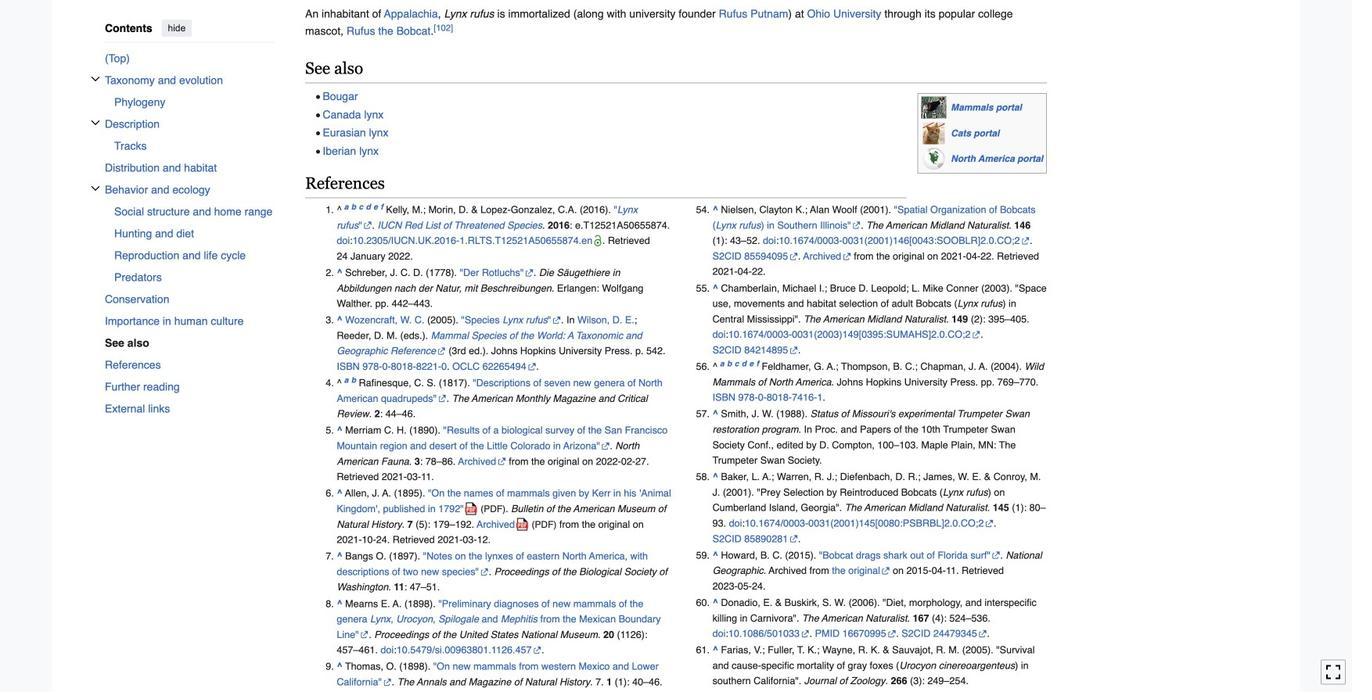 Task type: locate. For each thing, give the bounding box(es) containing it.
x small image
[[91, 74, 100, 84], [91, 118, 100, 127]]

x small image
[[91, 184, 100, 193]]

fullscreen image
[[1326, 665, 1341, 680]]

icon image
[[921, 97, 946, 119], [923, 122, 945, 144]]

1 vertical spatial x small image
[[91, 118, 100, 127]]

portals navigation
[[918, 93, 1047, 174]]

0 vertical spatial x small image
[[91, 74, 100, 84]]



Task type: describe. For each thing, give the bounding box(es) containing it.
map image
[[923, 148, 945, 170]]

2 x small image from the top
[[91, 118, 100, 127]]

1 vertical spatial icon image
[[923, 122, 945, 144]]

0 vertical spatial icon image
[[921, 97, 946, 119]]

1 x small image from the top
[[91, 74, 100, 84]]



Task type: vqa. For each thing, say whether or not it's contained in the screenshot.
"by"
no



